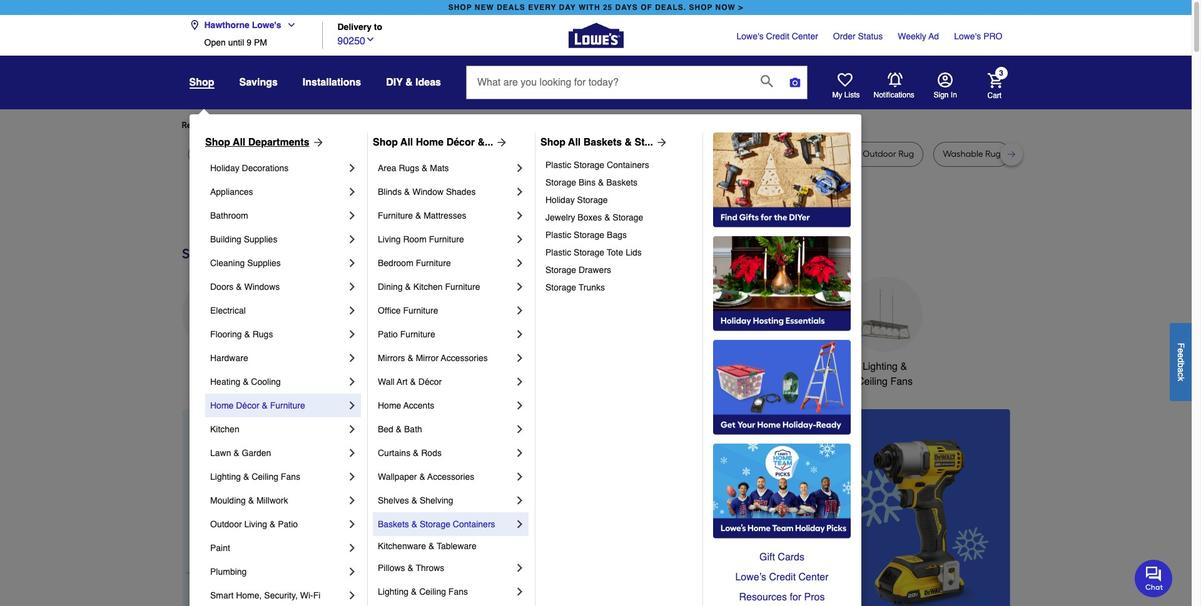 Task type: describe. For each thing, give the bounding box(es) containing it.
2 vertical spatial baskets
[[378, 520, 409, 530]]

to
[[374, 22, 382, 32]]

credit for lowe's
[[769, 572, 796, 584]]

for for suggestions
[[394, 120, 405, 131]]

jewelry boxes & storage
[[545, 213, 643, 223]]

chevron down image inside 90250 button
[[365, 34, 375, 44]]

storage up plastic storage bags link
[[613, 213, 643, 223]]

more suggestions for you link
[[320, 119, 431, 132]]

chevron right image for baskets & storage containers
[[514, 519, 526, 531]]

lowe's for lowe's pro
[[954, 31, 981, 41]]

holiday for holiday storage
[[545, 195, 575, 205]]

shelves & shelving link
[[378, 489, 514, 513]]

chevron right image for wall art & décor
[[514, 376, 526, 388]]

up to 50 percent off select tools and accessories. image
[[404, 410, 1010, 607]]

chevron right image for dining & kitchen furniture 'link'
[[514, 281, 526, 293]]

gift cards link
[[713, 548, 851, 568]]

1 vertical spatial containers
[[453, 520, 495, 530]]

gift
[[759, 552, 775, 564]]

shop for shop all home décor &...
[[373, 137, 398, 148]]

hardware link
[[210, 347, 346, 370]]

now
[[715, 3, 736, 12]]

storage down storage bins & baskets
[[577, 195, 608, 205]]

area rug
[[320, 149, 356, 160]]

3 area from the left
[[770, 149, 788, 160]]

shades
[[446, 187, 476, 197]]

art
[[397, 377, 408, 387]]

patio furniture link
[[378, 323, 514, 347]]

& inside 'link'
[[405, 282, 411, 292]]

chevron right image for wallpaper & accessories
[[514, 471, 526, 484]]

lowe's for lowe's credit center
[[737, 31, 764, 41]]

shop all home décor &... link
[[373, 135, 508, 150]]

décor for &
[[418, 377, 442, 387]]

fi
[[313, 591, 320, 601]]

chevron right image for paint link on the bottom of the page
[[346, 542, 358, 555]]

cleaning supplies link
[[210, 251, 346, 275]]

1 shop from the left
[[448, 3, 472, 12]]

kitchen faucets
[[469, 362, 540, 373]]

storage drawers link
[[545, 261, 694, 279]]

bathroom button
[[657, 277, 732, 375]]

chevron right image for home accents
[[514, 400, 526, 412]]

blinds & window shades link
[[378, 180, 514, 204]]

chevron right image for hardware link
[[346, 352, 358, 365]]

1 vertical spatial baskets
[[606, 178, 638, 188]]

chevron right image for patio furniture
[[514, 328, 526, 341]]

more suggestions for you
[[320, 120, 421, 131]]

area rugs & mats link
[[378, 156, 514, 180]]

storage down boxes
[[574, 230, 604, 240]]

hawthorne
[[204, 20, 250, 30]]

bed & bath link
[[378, 418, 514, 442]]

storage up bins
[[574, 160, 604, 170]]

camera image
[[789, 76, 801, 89]]

appliances link
[[210, 180, 346, 204]]

9
[[247, 38, 251, 48]]

storage up 'kitchenware & tableware'
[[420, 520, 450, 530]]

room
[[403, 235, 427, 245]]

christmas
[[387, 362, 432, 373]]

kitchenware
[[378, 542, 426, 552]]

gift cards
[[759, 552, 804, 564]]

ad
[[929, 31, 939, 41]]

rug rug
[[258, 149, 291, 160]]

home décor & furniture link
[[210, 394, 346, 418]]

furniture down dining & kitchen furniture
[[403, 306, 438, 316]]

chevron right image for furniture & mattresses
[[514, 210, 526, 222]]

heating & cooling
[[210, 377, 281, 387]]

fans for bottommost lighting & ceiling fans link
[[448, 587, 468, 597]]

delivery to
[[337, 22, 382, 32]]

search image
[[761, 75, 773, 87]]

window
[[412, 187, 444, 197]]

& inside lighting & ceiling fans
[[900, 362, 907, 373]]

home inside button
[[791, 362, 818, 373]]

90250 button
[[337, 32, 375, 49]]

2 shop from the left
[[689, 3, 713, 12]]

moulding & millwork
[[210, 496, 288, 506]]

weekly
[[898, 31, 926, 41]]

decorations for holiday
[[242, 163, 289, 173]]

lowe's home improvement account image
[[937, 73, 952, 88]]

christmas decorations button
[[372, 277, 447, 390]]

building supplies
[[210, 235, 277, 245]]

garden
[[242, 449, 271, 459]]

bags
[[607, 230, 627, 240]]

home accents
[[378, 401, 434, 411]]

lowe's pro
[[954, 31, 1002, 41]]

furniture down blinds
[[378, 211, 413, 221]]

baskets & storage containers link
[[378, 513, 514, 537]]

25
[[603, 3, 613, 12]]

washable for washable area rug
[[727, 149, 767, 160]]

fans inside lighting & ceiling fans
[[890, 377, 913, 388]]

3
[[999, 69, 1003, 78]]

kitchen for kitchen faucets
[[469, 362, 502, 373]]

mattresses
[[424, 211, 466, 221]]

shop
[[189, 77, 214, 88]]

chevron right image for area rugs & mats
[[514, 162, 526, 175]]

b
[[1176, 363, 1186, 368]]

1 horizontal spatial rugs
[[399, 163, 419, 173]]

7 rug from the left
[[790, 149, 806, 160]]

bathroom inside button
[[673, 362, 716, 373]]

0 vertical spatial appliances
[[210, 187, 253, 197]]

you for recommended searches for you
[[296, 120, 310, 131]]

supplies for building supplies
[[244, 235, 277, 245]]

tableware
[[437, 542, 477, 552]]

my lists link
[[832, 73, 860, 100]]

1 e from the top
[[1176, 348, 1186, 353]]

patio furniture
[[378, 330, 435, 340]]

mirrors & mirror accessories
[[378, 353, 488, 363]]

diy
[[386, 77, 403, 88]]

supplies for cleaning supplies
[[247, 258, 281, 268]]

furniture & mattresses
[[378, 211, 466, 221]]

furniture up mirror
[[400, 330, 435, 340]]

shop all departments
[[205, 137, 309, 148]]

lighting & ceiling fans for the left lighting & ceiling fans link
[[210, 472, 300, 482]]

for for searches
[[282, 120, 294, 131]]

recommended
[[182, 120, 242, 131]]

diy & ideas button
[[386, 71, 441, 94]]

smart for smart home
[[762, 362, 788, 373]]

lowe's home improvement cart image
[[987, 73, 1002, 88]]

throws
[[416, 564, 444, 574]]

lowe's home improvement logo image
[[568, 8, 623, 63]]

wi-
[[300, 591, 313, 601]]

chevron right image for cleaning supplies link
[[346, 257, 358, 270]]

9 rug from the left
[[985, 149, 1001, 160]]

chevron right image for living room furniture link
[[514, 233, 526, 246]]

Search Query text field
[[467, 66, 751, 99]]

chevron down image inside hawthorne lowe's button
[[281, 20, 296, 30]]

k
[[1176, 377, 1186, 381]]

chevron right image for outdoor living & patio
[[346, 519, 358, 531]]

chevron right image for office furniture link
[[514, 305, 526, 317]]

storage down plastic storage bags
[[574, 248, 604, 258]]

lighting for bottommost lighting & ceiling fans link
[[378, 587, 409, 597]]

2 horizontal spatial for
[[790, 592, 801, 604]]

days
[[615, 3, 638, 12]]

smart home button
[[752, 277, 827, 375]]

plastic for plastic storage containers
[[545, 160, 571, 170]]

f e e d b a c k
[[1176, 343, 1186, 381]]

storage up the storage trunks
[[545, 265, 576, 275]]

washable for washable rug
[[943, 149, 983, 160]]

chevron right image for bathroom
[[346, 210, 358, 222]]

1 vertical spatial living
[[244, 520, 267, 530]]

millwork
[[256, 496, 288, 506]]

plastic for plastic storage tote lids
[[545, 248, 571, 258]]

weekly ad link
[[898, 30, 939, 43]]

lids
[[626, 248, 642, 258]]

boxes
[[578, 213, 602, 223]]

plastic storage bags link
[[545, 226, 694, 244]]

ceiling for the left lighting & ceiling fans link
[[252, 472, 278, 482]]

doors & windows
[[210, 282, 280, 292]]

6 rug from the left
[[683, 149, 698, 160]]

chevron right image for kitchen
[[346, 424, 358, 436]]

pillows & throws link
[[378, 557, 514, 581]]

location image
[[189, 20, 199, 30]]

dining
[[378, 282, 403, 292]]

chevron right image for heating & cooling link
[[346, 376, 358, 388]]

chevron right image for mirrors & mirror accessories
[[514, 352, 526, 365]]

outdoor living & patio link
[[210, 513, 346, 537]]

fans for the left lighting & ceiling fans link
[[281, 472, 300, 482]]

decorations for christmas
[[383, 377, 436, 388]]

cards
[[778, 552, 804, 564]]

electrical
[[210, 306, 246, 316]]

roth for rug
[[662, 149, 681, 160]]

my lists
[[832, 91, 860, 99]]

all for home
[[400, 137, 413, 148]]

chevron right image for flooring & rugs
[[346, 328, 358, 341]]

cooling
[[251, 377, 281, 387]]

roth for area
[[537, 149, 555, 160]]

0 vertical spatial baskets
[[583, 137, 622, 148]]

allen and roth area rug
[[497, 149, 594, 160]]

appliances inside button
[[195, 362, 244, 373]]

arrow right image
[[493, 136, 508, 149]]

lowe's home team holiday picks. image
[[713, 444, 851, 539]]

0 vertical spatial containers
[[607, 160, 649, 170]]

paint
[[210, 544, 230, 554]]

blinds & window shades
[[378, 187, 476, 197]]

chevron right image for smart home, security, wi-fi link
[[346, 590, 358, 602]]

bedroom furniture link
[[378, 251, 514, 275]]

1 horizontal spatial living
[[378, 235, 401, 245]]



Task type: vqa. For each thing, say whether or not it's contained in the screenshot.
middle for
yes



Task type: locate. For each thing, give the bounding box(es) containing it.
chevron right image for electrical
[[346, 305, 358, 317]]

chevron right image for shelves & shelving link
[[514, 495, 526, 507]]

0 vertical spatial lighting & ceiling fans
[[857, 362, 913, 388]]

e up b
[[1176, 353, 1186, 358]]

chat invite button image
[[1135, 560, 1173, 598]]

allen and roth rug
[[622, 149, 698, 160]]

1 plastic from the top
[[545, 160, 571, 170]]

1 vertical spatial smart
[[210, 591, 234, 601]]

plastic for plastic storage bags
[[545, 230, 571, 240]]

shop button
[[189, 76, 214, 89]]

all down "recommended searches for you" heading
[[568, 137, 581, 148]]

departments
[[248, 137, 309, 148]]

in
[[951, 91, 957, 99]]

chevron right image for building supplies
[[346, 233, 358, 246]]

2 horizontal spatial fans
[[890, 377, 913, 388]]

sign
[[934, 91, 949, 99]]

chevron right image for appliances link
[[346, 186, 358, 198]]

patio down office
[[378, 330, 398, 340]]

storage drawers
[[545, 265, 611, 275]]

curtains
[[378, 449, 410, 459]]

furniture up kitchen link
[[270, 401, 305, 411]]

kitchen
[[413, 282, 443, 292], [469, 362, 502, 373], [210, 425, 239, 435]]

2 roth from the left
[[662, 149, 681, 160]]

2 vertical spatial décor
[[236, 401, 259, 411]]

lowe's left pro
[[954, 31, 981, 41]]

supplies up the cleaning supplies
[[244, 235, 277, 245]]

1 horizontal spatial allen
[[622, 149, 642, 160]]

chevron right image for curtains & rods link
[[514, 447, 526, 460]]

2 horizontal spatial kitchen
[[469, 362, 502, 373]]

lighting for the left lighting & ceiling fans link
[[210, 472, 241, 482]]

chevron right image for plumbing
[[346, 566, 358, 579]]

plastic down allen and roth area rug
[[545, 160, 571, 170]]

2 washable from the left
[[943, 149, 983, 160]]

1 horizontal spatial roth
[[662, 149, 681, 160]]

& inside button
[[405, 77, 413, 88]]

pillows
[[378, 564, 405, 574]]

arrow right image for shop all departments
[[309, 136, 324, 149]]

1 vertical spatial lighting
[[210, 472, 241, 482]]

1 vertical spatial lighting & ceiling fans link
[[378, 581, 514, 604]]

lowe's
[[735, 572, 766, 584]]

baskets up the "kitchenware"
[[378, 520, 409, 530]]

1 horizontal spatial lighting & ceiling fans link
[[378, 581, 514, 604]]

2 horizontal spatial lowe's
[[954, 31, 981, 41]]

appliances
[[210, 187, 253, 197], [195, 362, 244, 373]]

1 horizontal spatial lowe's
[[737, 31, 764, 41]]

lowe's inside "link"
[[737, 31, 764, 41]]

moulding & millwork link
[[210, 489, 346, 513]]

0 horizontal spatial lowe's
[[252, 20, 281, 30]]

resources for pros
[[739, 592, 825, 604]]

all up furniture
[[400, 137, 413, 148]]

center inside lowe's credit center "link"
[[792, 31, 818, 41]]

building supplies link
[[210, 228, 346, 251]]

arrow right image inside shop all baskets & st... link
[[653, 136, 668, 149]]

roth
[[537, 149, 555, 160], [662, 149, 681, 160]]

1 vertical spatial holiday
[[545, 195, 575, 205]]

1 horizontal spatial décor
[[418, 377, 442, 387]]

searches
[[244, 120, 281, 131]]

1 all from the left
[[233, 137, 245, 148]]

flooring & rugs
[[210, 330, 273, 340]]

lighting & ceiling fans link up millwork
[[210, 465, 346, 489]]

plumbing link
[[210, 561, 346, 584]]

0 horizontal spatial lighting & ceiling fans
[[210, 472, 300, 482]]

1 vertical spatial chevron down image
[[365, 34, 375, 44]]

shop for shop all departments
[[205, 137, 230, 148]]

supplies up windows
[[247, 258, 281, 268]]

hawthorne lowe's button
[[189, 13, 301, 38]]

credit inside "link"
[[766, 31, 789, 41]]

find gifts for the diyer. image
[[713, 133, 851, 228]]

moulding
[[210, 496, 246, 506]]

arrow right image for shop all baskets & st...
[[653, 136, 668, 149]]

containers up the tableware
[[453, 520, 495, 530]]

2 vertical spatial lighting & ceiling fans
[[378, 587, 468, 597]]

wall art & décor link
[[378, 370, 514, 394]]

0 vertical spatial lighting & ceiling fans link
[[210, 465, 346, 489]]

smart home
[[762, 362, 818, 373]]

2 horizontal spatial lighting & ceiling fans
[[857, 362, 913, 388]]

25 days of deals. don't miss deals every day. same-day delivery on in-stock orders placed by 2 p m. image
[[182, 410, 384, 607]]

1 horizontal spatial and
[[644, 149, 660, 160]]

3 plastic from the top
[[545, 248, 571, 258]]

1 vertical spatial plastic
[[545, 230, 571, 240]]

lowe's credit center link
[[737, 30, 818, 43]]

1 vertical spatial accessories
[[427, 472, 474, 482]]

lowe's up pm
[[252, 20, 281, 30]]

0 vertical spatial plastic
[[545, 160, 571, 170]]

2 horizontal spatial lighting
[[863, 362, 898, 373]]

1 vertical spatial ceiling
[[252, 472, 278, 482]]

holiday for holiday decorations
[[210, 163, 239, 173]]

0 horizontal spatial and
[[519, 149, 535, 160]]

0 horizontal spatial you
[[296, 120, 310, 131]]

smart for smart home, security, wi-fi
[[210, 591, 234, 601]]

1 vertical spatial credit
[[769, 572, 796, 584]]

0 horizontal spatial décor
[[236, 401, 259, 411]]

0 vertical spatial credit
[[766, 31, 789, 41]]

appliances up the heating
[[195, 362, 244, 373]]

2 horizontal spatial shop
[[540, 137, 566, 148]]

wall
[[378, 377, 395, 387]]

accessories inside mirrors & mirror accessories link
[[441, 353, 488, 363]]

shop inside shop all home décor &... link
[[373, 137, 398, 148]]

1 horizontal spatial for
[[394, 120, 405, 131]]

accessories up wall art & décor link
[[441, 353, 488, 363]]

chevron down image
[[281, 20, 296, 30], [365, 34, 375, 44]]

2 vertical spatial fans
[[448, 587, 468, 597]]

0 horizontal spatial lighting & ceiling fans link
[[210, 465, 346, 489]]

chevron right image for doors & windows link
[[346, 281, 358, 293]]

arrow right image
[[309, 136, 324, 149], [653, 136, 668, 149], [987, 519, 999, 532]]

lowe's credit center
[[737, 31, 818, 41]]

for up departments
[[282, 120, 294, 131]]

rugs up hardware link
[[253, 330, 273, 340]]

kitchen left faucets
[[469, 362, 502, 373]]

0 horizontal spatial for
[[282, 120, 294, 131]]

0 vertical spatial holiday
[[210, 163, 239, 173]]

all down recommended searches for you
[[233, 137, 245, 148]]

1 you from the left
[[296, 120, 310, 131]]

1 horizontal spatial kitchen
[[413, 282, 443, 292]]

0 horizontal spatial patio
[[278, 520, 298, 530]]

2 horizontal spatial ceiling
[[857, 377, 888, 388]]

holiday
[[210, 163, 239, 173], [545, 195, 575, 205]]

and for allen and roth rug
[[644, 149, 660, 160]]

status
[[858, 31, 883, 41]]

2 vertical spatial plastic
[[545, 248, 571, 258]]

all inside "link"
[[233, 137, 245, 148]]

appliances down holiday decorations at the top of the page
[[210, 187, 253, 197]]

smart home, security, wi-fi link
[[210, 584, 346, 607]]

lowe's inside button
[[252, 20, 281, 30]]

decorations
[[242, 163, 289, 173], [383, 377, 436, 388]]

0 horizontal spatial kitchen
[[210, 425, 239, 435]]

2 e from the top
[[1176, 353, 1186, 358]]

2 rug from the left
[[258, 149, 273, 160]]

for up furniture
[[394, 120, 405, 131]]

3 shop from the left
[[540, 137, 566, 148]]

blinds
[[378, 187, 402, 197]]

storage trunks link
[[545, 279, 694, 297]]

all for baskets
[[568, 137, 581, 148]]

storage bins & baskets link
[[545, 174, 694, 191]]

furniture up bedroom furniture link
[[429, 235, 464, 245]]

and
[[519, 149, 535, 160], [644, 149, 660, 160]]

smart
[[762, 362, 788, 373], [210, 591, 234, 601]]

installations button
[[303, 71, 361, 94]]

day
[[559, 3, 576, 12]]

living down moulding & millwork
[[244, 520, 267, 530]]

chevron right image for bedroom furniture link
[[514, 257, 526, 270]]

arrow right image inside the shop all departments "link"
[[309, 136, 324, 149]]

and right arrow right image
[[519, 149, 535, 160]]

lowe's pro link
[[954, 30, 1002, 43]]

chevron right image
[[346, 162, 358, 175], [514, 162, 526, 175], [514, 186, 526, 198], [346, 210, 358, 222], [514, 210, 526, 222], [346, 233, 358, 246], [346, 305, 358, 317], [346, 328, 358, 341], [514, 328, 526, 341], [514, 352, 526, 365], [514, 376, 526, 388], [346, 400, 358, 412], [514, 400, 526, 412], [346, 424, 358, 436], [514, 424, 526, 436], [346, 447, 358, 460], [514, 471, 526, 484], [346, 495, 358, 507], [346, 519, 358, 531], [514, 519, 526, 531], [346, 566, 358, 579]]

deals.
[[655, 3, 686, 12]]

lowe's down >
[[737, 31, 764, 41]]

2 you from the left
[[407, 120, 421, 131]]

all for departments
[[233, 137, 245, 148]]

1 horizontal spatial decorations
[[383, 377, 436, 388]]

1 vertical spatial fans
[[281, 472, 300, 482]]

living up bedroom
[[378, 235, 401, 245]]

notifications
[[874, 91, 915, 99]]

2 area from the left
[[557, 149, 576, 160]]

decorations down christmas
[[383, 377, 436, 388]]

jewelry boxes & storage link
[[545, 209, 694, 226]]

e up d on the bottom
[[1176, 348, 1186, 353]]

containers up storage bins & baskets link on the top
[[607, 160, 649, 170]]

shop up allen and roth area rug
[[540, 137, 566, 148]]

0 vertical spatial fans
[[890, 377, 913, 388]]

hawthorne lowe's
[[204, 20, 281, 30]]

1 shop from the left
[[205, 137, 230, 148]]

lighting
[[863, 362, 898, 373], [210, 472, 241, 482], [378, 587, 409, 597]]

accessories down curtains & rods link
[[427, 472, 474, 482]]

lowe's home improvement lists image
[[837, 73, 852, 88]]

lighting & ceiling fans link down throws
[[378, 581, 514, 604]]

credit up resources for pros link
[[769, 572, 796, 584]]

tote
[[607, 248, 623, 258]]

1 allen from the left
[[497, 149, 516, 160]]

4 rug from the left
[[341, 149, 356, 160]]

allen for allen and roth area rug
[[497, 149, 516, 160]]

and down st...
[[644, 149, 660, 160]]

0 horizontal spatial arrow right image
[[309, 136, 324, 149]]

bed
[[378, 425, 393, 435]]

1 horizontal spatial patio
[[378, 330, 398, 340]]

0 horizontal spatial rugs
[[253, 330, 273, 340]]

furniture down bedroom furniture link
[[445, 282, 480, 292]]

flooring & rugs link
[[210, 323, 346, 347]]

shop left now
[[689, 3, 713, 12]]

&
[[405, 77, 413, 88], [625, 137, 632, 148], [422, 163, 428, 173], [598, 178, 604, 188], [404, 187, 410, 197], [415, 211, 421, 221], [604, 213, 610, 223], [236, 282, 242, 292], [405, 282, 411, 292], [244, 330, 250, 340], [408, 353, 413, 363], [900, 362, 907, 373], [243, 377, 249, 387], [410, 377, 416, 387], [262, 401, 268, 411], [396, 425, 402, 435], [234, 449, 239, 459], [413, 449, 419, 459], [243, 472, 249, 482], [419, 472, 425, 482], [248, 496, 254, 506], [411, 496, 417, 506], [270, 520, 275, 530], [411, 520, 417, 530], [428, 542, 434, 552], [408, 564, 413, 574], [411, 587, 417, 597]]

0 horizontal spatial decorations
[[242, 163, 289, 173]]

outdoor
[[863, 149, 896, 160]]

5x8
[[215, 149, 229, 160]]

1 horizontal spatial washable
[[943, 149, 983, 160]]

0 vertical spatial ceiling
[[857, 377, 888, 388]]

5 rug from the left
[[578, 149, 594, 160]]

holiday hosting essentials. image
[[713, 236, 851, 332]]

chevron right image for pillows & throws link
[[514, 562, 526, 575]]

storage down storage drawers
[[545, 283, 576, 293]]

décor up the desk
[[446, 137, 475, 148]]

1 washable from the left
[[727, 149, 767, 160]]

curtains & rods link
[[378, 442, 514, 465]]

get your home holiday-ready. image
[[713, 340, 851, 435]]

shop inside shop all baskets & st... link
[[540, 137, 566, 148]]

shop left new
[[448, 3, 472, 12]]

0 horizontal spatial area
[[320, 149, 339, 160]]

0 vertical spatial décor
[[446, 137, 475, 148]]

furniture
[[385, 149, 420, 160]]

kitchen for kitchen
[[210, 425, 239, 435]]

center up pros
[[799, 572, 829, 584]]

kitchen up lawn
[[210, 425, 239, 435]]

0 vertical spatial accessories
[[441, 353, 488, 363]]

2 vertical spatial ceiling
[[419, 587, 446, 597]]

2 horizontal spatial arrow right image
[[987, 519, 999, 532]]

2 horizontal spatial all
[[568, 137, 581, 148]]

2 plastic from the top
[[545, 230, 571, 240]]

decorations inside holiday decorations link
[[242, 163, 289, 173]]

2 horizontal spatial décor
[[446, 137, 475, 148]]

0 vertical spatial rugs
[[399, 163, 419, 173]]

scroll to item #2 image
[[673, 605, 706, 607]]

shop up the 5x8
[[205, 137, 230, 148]]

chevron right image for blinds & window shades
[[514, 186, 526, 198]]

allen for allen and roth rug
[[622, 149, 642, 160]]

furniture inside 'link'
[[445, 282, 480, 292]]

order status link
[[833, 30, 883, 43]]

credit for lowe's
[[766, 31, 789, 41]]

diy & ideas
[[386, 77, 441, 88]]

shelving
[[420, 496, 453, 506]]

>
[[738, 3, 743, 12]]

new
[[475, 3, 494, 12]]

storage up holiday storage
[[545, 178, 576, 188]]

roth right arrow right image
[[537, 149, 555, 160]]

holiday decorations
[[210, 163, 289, 173]]

smart inside button
[[762, 362, 788, 373]]

chevron right image
[[346, 186, 358, 198], [514, 233, 526, 246], [346, 257, 358, 270], [514, 257, 526, 270], [346, 281, 358, 293], [514, 281, 526, 293], [514, 305, 526, 317], [346, 352, 358, 365], [346, 376, 358, 388], [514, 447, 526, 460], [346, 471, 358, 484], [514, 495, 526, 507], [346, 542, 358, 555], [514, 562, 526, 575], [514, 586, 526, 599], [346, 590, 358, 602]]

recommended searches for you
[[182, 120, 310, 131]]

baskets & storage containers
[[378, 520, 495, 530]]

chevron right image for lawn & garden
[[346, 447, 358, 460]]

plumbing
[[210, 567, 247, 577]]

windows
[[244, 282, 280, 292]]

1 horizontal spatial shop
[[373, 137, 398, 148]]

plastic storage containers
[[545, 160, 649, 170]]

2 shop from the left
[[373, 137, 398, 148]]

1 rug from the left
[[197, 149, 213, 160]]

0 horizontal spatial holiday
[[210, 163, 239, 173]]

bath
[[404, 425, 422, 435]]

chevron right image for bed & bath
[[514, 424, 526, 436]]

you for more suggestions for you
[[407, 120, 421, 131]]

lowe's home improvement notification center image
[[887, 72, 902, 87]]

kitchen faucets button
[[467, 277, 542, 375]]

rugs down furniture
[[399, 163, 419, 173]]

shop new deals every day with 25 days of deals. shop now > link
[[446, 0, 746, 15]]

baskets down plastic storage containers link
[[606, 178, 638, 188]]

1 vertical spatial patio
[[278, 520, 298, 530]]

living room furniture
[[378, 235, 464, 245]]

1 vertical spatial bathroom
[[673, 362, 716, 373]]

center inside "lowe's credit center" link
[[799, 572, 829, 584]]

roth up storage bins & baskets link on the top
[[662, 149, 681, 160]]

décor down mirrors & mirror accessories
[[418, 377, 442, 387]]

shelves & shelving
[[378, 496, 453, 506]]

3 all from the left
[[568, 137, 581, 148]]

chevron right image for home décor & furniture
[[346, 400, 358, 412]]

0 horizontal spatial all
[[233, 137, 245, 148]]

shop inside the shop all departments "link"
[[205, 137, 230, 148]]

shop all baskets & st... link
[[540, 135, 668, 150]]

8 rug from the left
[[898, 149, 914, 160]]

2 allen from the left
[[622, 149, 642, 160]]

credit up search icon
[[766, 31, 789, 41]]

0 horizontal spatial shop
[[448, 3, 472, 12]]

allen down st...
[[622, 149, 642, 160]]

None search field
[[466, 66, 808, 111]]

lighting & ceiling fans inside button
[[857, 362, 913, 388]]

accessories inside wallpaper & accessories link
[[427, 472, 474, 482]]

0 vertical spatial lighting
[[863, 362, 898, 373]]

d
[[1176, 358, 1186, 363]]

1 vertical spatial center
[[799, 572, 829, 584]]

lowe's wishes you and your family a happy hanukkah. image
[[182, 200, 1010, 231]]

0 horizontal spatial shop
[[205, 137, 230, 148]]

and for allen and roth area rug
[[519, 149, 535, 160]]

lighting & ceiling fans for bottommost lighting & ceiling fans link
[[378, 587, 468, 597]]

baskets down "recommended searches for you" heading
[[583, 137, 622, 148]]

holiday up jewelry
[[545, 195, 575, 205]]

plastic down jewelry
[[545, 230, 571, 240]]

1 horizontal spatial all
[[400, 137, 413, 148]]

décor for home
[[446, 137, 475, 148]]

lowe's credit center
[[735, 572, 829, 584]]

décor down heating & cooling
[[236, 401, 259, 411]]

3 rug from the left
[[275, 149, 291, 160]]

of
[[641, 3, 652, 12]]

0 horizontal spatial lighting
[[210, 472, 241, 482]]

0 vertical spatial living
[[378, 235, 401, 245]]

1 horizontal spatial lighting & ceiling fans
[[378, 587, 468, 597]]

you up shop all home décor &...
[[407, 120, 421, 131]]

shop 25 days of deals by category image
[[182, 243, 1010, 264]]

1 vertical spatial decorations
[[383, 377, 436, 388]]

lighting inside lighting & ceiling fans
[[863, 362, 898, 373]]

0 horizontal spatial smart
[[210, 591, 234, 601]]

allen right the desk
[[497, 149, 516, 160]]

weekly ad
[[898, 31, 939, 41]]

bedroom
[[378, 258, 413, 268]]

2 and from the left
[[644, 149, 660, 160]]

chevron right image for moulding & millwork
[[346, 495, 358, 507]]

patio down moulding & millwork link
[[278, 520, 298, 530]]

0 vertical spatial bathroom
[[210, 211, 248, 221]]

security,
[[264, 591, 298, 601]]

1 horizontal spatial fans
[[448, 587, 468, 597]]

kitchen inside 'link'
[[413, 282, 443, 292]]

rods
[[421, 449, 442, 459]]

0 horizontal spatial ceiling
[[252, 472, 278, 482]]

2 horizontal spatial area
[[770, 149, 788, 160]]

0 horizontal spatial containers
[[453, 520, 495, 530]]

0 vertical spatial center
[[792, 31, 818, 41]]

mirrors
[[378, 353, 405, 363]]

shop all baskets & st...
[[540, 137, 653, 148]]

accents
[[403, 401, 434, 411]]

plastic storage tote lids
[[545, 248, 642, 258]]

ceiling for bottommost lighting & ceiling fans link
[[419, 587, 446, 597]]

1 and from the left
[[519, 149, 535, 160]]

ideas
[[415, 77, 441, 88]]

bins
[[579, 178, 596, 188]]

2 all from the left
[[400, 137, 413, 148]]

center for lowe's credit center
[[792, 31, 818, 41]]

center left order
[[792, 31, 818, 41]]

center for lowe's credit center
[[799, 572, 829, 584]]

1 roth from the left
[[537, 149, 555, 160]]

furniture up dining & kitchen furniture
[[416, 258, 451, 268]]

0 horizontal spatial living
[[244, 520, 267, 530]]

plastic
[[545, 160, 571, 170], [545, 230, 571, 240], [545, 248, 571, 258]]

arrow left image
[[414, 519, 427, 532]]

1 horizontal spatial you
[[407, 120, 421, 131]]

shop for shop all baskets & st...
[[540, 137, 566, 148]]

rug
[[197, 149, 213, 160], [258, 149, 273, 160], [275, 149, 291, 160], [341, 149, 356, 160], [578, 149, 594, 160], [683, 149, 698, 160], [790, 149, 806, 160], [898, 149, 914, 160], [985, 149, 1001, 160]]

decorations inside christmas decorations button
[[383, 377, 436, 388]]

1 horizontal spatial area
[[557, 149, 576, 160]]

1 vertical spatial rugs
[[253, 330, 273, 340]]

cleaning supplies
[[210, 258, 281, 268]]

1 horizontal spatial smart
[[762, 362, 788, 373]]

1 horizontal spatial chevron down image
[[365, 34, 375, 44]]

2 vertical spatial lighting
[[378, 587, 409, 597]]

kitchen inside button
[[469, 362, 502, 373]]

shop down "more suggestions for you" link
[[373, 137, 398, 148]]

1 horizontal spatial lighting
[[378, 587, 409, 597]]

1 horizontal spatial bathroom
[[673, 362, 716, 373]]

0 vertical spatial supplies
[[244, 235, 277, 245]]

sign in button
[[934, 73, 957, 100]]

1 horizontal spatial containers
[[607, 160, 649, 170]]

0 horizontal spatial allen
[[497, 149, 516, 160]]

chevron right image for holiday decorations
[[346, 162, 358, 175]]

recommended searches for you heading
[[182, 119, 1010, 132]]

holiday down the 5x8
[[210, 163, 239, 173]]

1 area from the left
[[320, 149, 339, 160]]

you left more
[[296, 120, 310, 131]]

for left pros
[[790, 592, 801, 604]]

decorations down rug rug
[[242, 163, 289, 173]]

kitchen down bedroom furniture
[[413, 282, 443, 292]]

plastic up storage drawers
[[545, 248, 571, 258]]

ceiling inside lighting & ceiling fans
[[857, 377, 888, 388]]

0 horizontal spatial roth
[[537, 149, 555, 160]]

0 horizontal spatial chevron down image
[[281, 20, 296, 30]]



